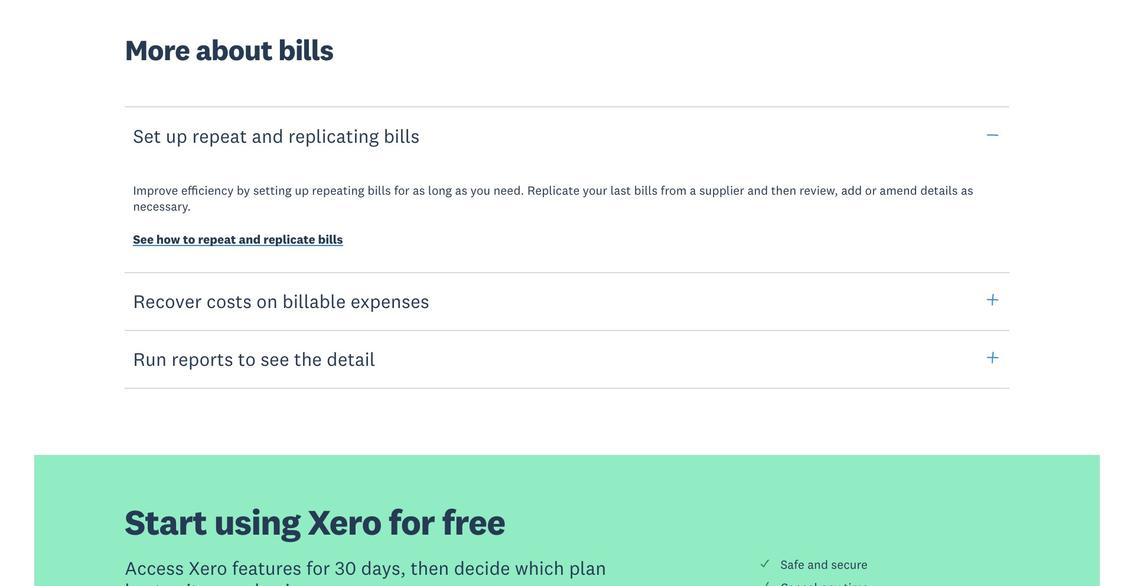 Task type: describe. For each thing, give the bounding box(es) containing it.
see
[[260, 347, 289, 371]]

recover costs on billable expenses button
[[125, 272, 1009, 331]]

free
[[442, 500, 505, 544]]

access
[[125, 556, 184, 580]]

2 as from the left
[[455, 182, 467, 198]]

for for 30
[[306, 556, 330, 580]]

efficiency
[[181, 182, 234, 198]]

start
[[125, 500, 207, 544]]

secure
[[831, 557, 868, 573]]

run
[[133, 347, 167, 371]]

for inside improve efficiency by setting up repeating bills for as long as you need. replicate your last bills from a supplier and then review, add or amend details as necessary.
[[394, 182, 410, 198]]

1 as from the left
[[413, 182, 425, 198]]

start using xero for free
[[125, 500, 505, 544]]

long
[[428, 182, 452, 198]]

set up repeat and replicating bills
[[133, 124, 420, 148]]

and inside set up repeat and replicating bills 'dropdown button'
[[252, 124, 283, 148]]

to for see
[[238, 347, 256, 371]]

detail
[[327, 347, 375, 371]]

then inside the access xero features for 30 days, then decide which plan best suits your business.
[[410, 556, 449, 580]]

setting
[[253, 182, 292, 198]]

which
[[515, 556, 564, 580]]

0 vertical spatial xero
[[308, 500, 381, 544]]

up inside improve efficiency by setting up repeating bills for as long as you need. replicate your last bills from a supplier and then review, add or amend details as necessary.
[[295, 182, 309, 198]]

and inside 'see how to repeat and replicate bills' link
[[239, 231, 261, 247]]

1 included image from the top
[[760, 558, 770, 569]]

amend
[[880, 182, 917, 198]]

about
[[196, 32, 272, 68]]

a
[[690, 182, 696, 198]]

more
[[125, 32, 190, 68]]

details
[[920, 182, 958, 198]]

replicate
[[527, 182, 580, 198]]

and inside improve efficiency by setting up repeating bills for as long as you need. replicate your last bills from a supplier and then review, add or amend details as necessary.
[[747, 182, 768, 198]]

supplier
[[699, 182, 744, 198]]

on
[[256, 289, 278, 313]]

costs
[[206, 289, 252, 313]]

best
[[125, 579, 162, 587]]

business.
[[255, 579, 334, 587]]

see how to repeat and replicate bills link
[[133, 231, 343, 250]]

the
[[294, 347, 322, 371]]

run reports to see the detail
[[133, 347, 375, 371]]

need.
[[493, 182, 524, 198]]

improve
[[133, 182, 178, 198]]

3 as from the left
[[961, 182, 973, 198]]

improve efficiency by setting up repeating bills for as long as you need. replicate your last bills from a supplier and then review, add or amend details as necessary.
[[133, 182, 973, 215]]

your inside the access xero features for 30 days, then decide which plan best suits your business.
[[212, 579, 250, 587]]

xero inside the access xero features for 30 days, then decide which plan best suits your business.
[[189, 556, 227, 580]]

bills inside set up repeat and replicating bills 'dropdown button'
[[384, 124, 420, 148]]

suits
[[167, 579, 207, 587]]

2 included image from the top
[[760, 581, 770, 587]]

bills inside 'see how to repeat and replicate bills' link
[[318, 231, 343, 247]]

set
[[133, 124, 161, 148]]

repeat inside 'dropdown button'
[[192, 124, 247, 148]]

or
[[865, 182, 877, 198]]

you
[[470, 182, 490, 198]]



Task type: vqa. For each thing, say whether or not it's contained in the screenshot.
documents
no



Task type: locate. For each thing, give the bounding box(es) containing it.
as left you
[[455, 182, 467, 198]]

0 horizontal spatial then
[[410, 556, 449, 580]]

and
[[252, 124, 283, 148], [747, 182, 768, 198], [239, 231, 261, 247], [807, 557, 828, 573]]

0 horizontal spatial to
[[183, 231, 195, 247]]

for for free
[[389, 500, 435, 544]]

repeat right how
[[198, 231, 236, 247]]

set up repeat and replicating bills element
[[113, 166, 1021, 273]]

bills
[[278, 32, 333, 68], [384, 124, 420, 148], [368, 182, 391, 198], [634, 182, 658, 198], [318, 231, 343, 247]]

as left long
[[413, 182, 425, 198]]

and right supplier
[[747, 182, 768, 198]]

up
[[166, 124, 187, 148], [295, 182, 309, 198]]

access xero features for 30 days, then decide which plan best suits your business.
[[125, 556, 606, 587]]

0 vertical spatial then
[[771, 182, 796, 198]]

set up repeat and replicating bills button
[[125, 106, 1009, 166]]

by
[[237, 182, 250, 198]]

2 horizontal spatial as
[[961, 182, 973, 198]]

1 vertical spatial repeat
[[198, 231, 236, 247]]

and right safe
[[807, 557, 828, 573]]

up right the "set"
[[166, 124, 187, 148]]

xero right access
[[189, 556, 227, 580]]

features
[[232, 556, 301, 580]]

1 vertical spatial xero
[[189, 556, 227, 580]]

run reports to see the detail button
[[125, 329, 1009, 389]]

your right suits
[[212, 579, 250, 587]]

xero up 30
[[308, 500, 381, 544]]

as
[[413, 182, 425, 198], [455, 182, 467, 198], [961, 182, 973, 198]]

add
[[841, 182, 862, 198]]

see how to repeat and replicate bills
[[133, 231, 343, 247]]

to left the see
[[238, 347, 256, 371]]

then right days,
[[410, 556, 449, 580]]

recover costs on billable expenses
[[133, 289, 429, 313]]

to right how
[[183, 231, 195, 247]]

1 horizontal spatial as
[[455, 182, 467, 198]]

to inside dropdown button
[[238, 347, 256, 371]]

xero
[[308, 500, 381, 544], [189, 556, 227, 580]]

1 vertical spatial included image
[[760, 581, 770, 587]]

0 vertical spatial up
[[166, 124, 187, 148]]

review,
[[799, 182, 838, 198]]

0 horizontal spatial your
[[212, 579, 250, 587]]

1 vertical spatial for
[[389, 500, 435, 544]]

from
[[661, 182, 687, 198]]

days,
[[361, 556, 406, 580]]

see
[[133, 231, 154, 247]]

and up setting
[[252, 124, 283, 148]]

up inside 'dropdown button'
[[166, 124, 187, 148]]

included image
[[760, 558, 770, 569], [760, 581, 770, 587]]

expenses
[[351, 289, 429, 313]]

0 vertical spatial to
[[183, 231, 195, 247]]

then inside improve efficiency by setting up repeating bills for as long as you need. replicate your last bills from a supplier and then review, add or amend details as necessary.
[[771, 182, 796, 198]]

replicating
[[288, 124, 379, 148]]

1 horizontal spatial then
[[771, 182, 796, 198]]

0 vertical spatial included image
[[760, 558, 770, 569]]

up right setting
[[295, 182, 309, 198]]

1 horizontal spatial xero
[[308, 500, 381, 544]]

for
[[394, 182, 410, 198], [389, 500, 435, 544], [306, 556, 330, 580]]

0 horizontal spatial xero
[[189, 556, 227, 580]]

1 vertical spatial up
[[295, 182, 309, 198]]

using
[[214, 500, 300, 544]]

to
[[183, 231, 195, 247], [238, 347, 256, 371]]

repeating
[[312, 182, 364, 198]]

replicate
[[263, 231, 315, 247]]

0 horizontal spatial up
[[166, 124, 187, 148]]

repeat up efficiency
[[192, 124, 247, 148]]

1 horizontal spatial up
[[295, 182, 309, 198]]

0 horizontal spatial as
[[413, 182, 425, 198]]

billable
[[282, 289, 346, 313]]

decide
[[454, 556, 510, 580]]

30
[[335, 556, 356, 580]]

your inside improve efficiency by setting up repeating bills for as long as you need. replicate your last bills from a supplier and then review, add or amend details as necessary.
[[583, 182, 607, 198]]

to inside set up repeat and replicating bills element
[[183, 231, 195, 247]]

1 vertical spatial then
[[410, 556, 449, 580]]

0 vertical spatial repeat
[[192, 124, 247, 148]]

reports
[[171, 347, 233, 371]]

2 vertical spatial for
[[306, 556, 330, 580]]

safe
[[780, 557, 804, 573]]

and left 'replicate'
[[239, 231, 261, 247]]

as right details
[[961, 182, 973, 198]]

safe and secure
[[780, 557, 868, 573]]

1 horizontal spatial your
[[583, 182, 607, 198]]

how
[[156, 231, 180, 247]]

0 vertical spatial your
[[583, 182, 607, 198]]

necessary.
[[133, 199, 191, 215]]

then
[[771, 182, 796, 198], [410, 556, 449, 580]]

for inside the access xero features for 30 days, then decide which plan best suits your business.
[[306, 556, 330, 580]]

1 horizontal spatial to
[[238, 347, 256, 371]]

last
[[610, 182, 631, 198]]

for up days,
[[389, 500, 435, 544]]

more about bills
[[125, 32, 333, 68]]

1 vertical spatial your
[[212, 579, 250, 587]]

repeat
[[192, 124, 247, 148], [198, 231, 236, 247]]

for left 30
[[306, 556, 330, 580]]

your
[[583, 182, 607, 198], [212, 579, 250, 587]]

0 vertical spatial for
[[394, 182, 410, 198]]

your left last
[[583, 182, 607, 198]]

1 vertical spatial to
[[238, 347, 256, 371]]

for left long
[[394, 182, 410, 198]]

recover
[[133, 289, 202, 313]]

then left review,
[[771, 182, 796, 198]]

to for repeat
[[183, 231, 195, 247]]

plan
[[569, 556, 606, 580]]



